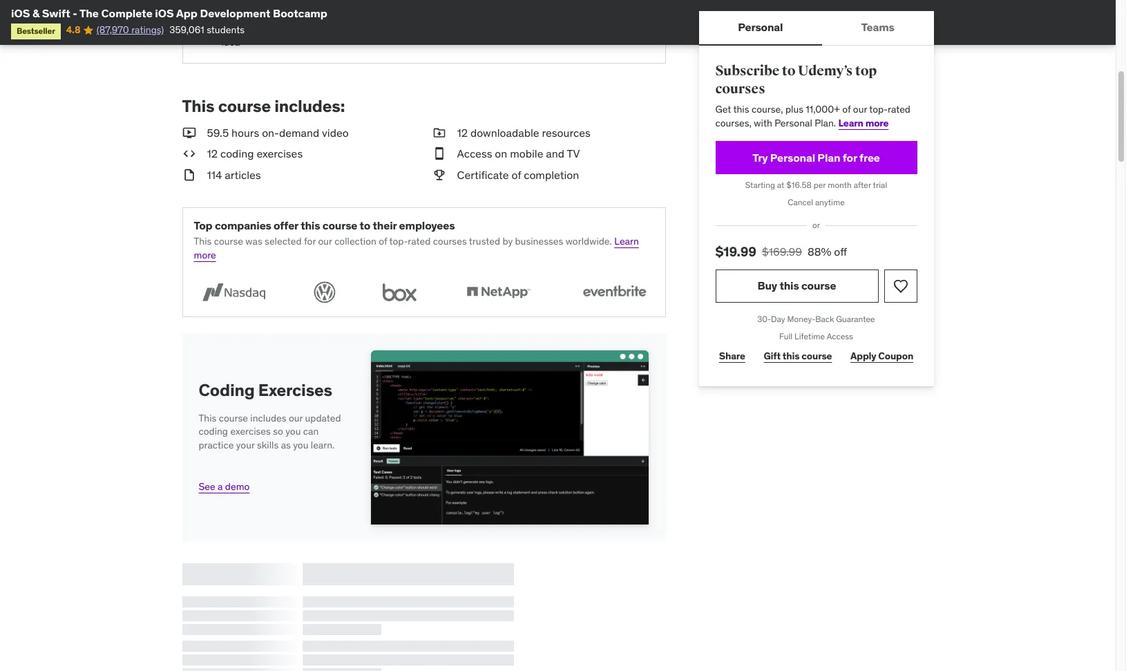 Task type: describe. For each thing, give the bounding box(es) containing it.
trial
[[874, 180, 888, 190]]

0 horizontal spatial for
[[304, 235, 316, 248]]

so inside this course includes our updated coding exercises so you can practice your skills as you learn.
[[273, 425, 283, 438]]

practice
[[199, 439, 234, 451]]

completion
[[524, 168, 580, 182]]

development
[[200, 6, 271, 20]]

try personal plan for free link
[[716, 141, 918, 175]]

small image for 59.5
[[182, 125, 196, 141]]

as
[[281, 439, 291, 451]]

to inside subscribe to udemy's top courses
[[783, 62, 796, 80]]

starting
[[746, 180, 776, 190]]

a
[[218, 480, 223, 493]]

demand
[[279, 126, 320, 140]]

downloadable
[[471, 126, 540, 140]]

1 vertical spatial you
[[293, 439, 309, 451]]

demo
[[225, 480, 250, 493]]

tab list containing personal
[[699, 11, 934, 46]]

share button
[[716, 343, 750, 370]]

small image for 114 articles
[[182, 167, 196, 183]]

skills
[[257, 439, 279, 451]]

1 vertical spatial rated
[[408, 235, 431, 248]]

or
[[813, 220, 821, 230]]

personal inside 'button'
[[739, 20, 784, 34]]

0 vertical spatial app
[[254, 9, 270, 21]]

course up the hours
[[218, 96, 271, 117]]

12 for 12 downloadable resources
[[457, 126, 468, 140]]

learn more for subscribe to udemy's top courses
[[839, 117, 889, 129]]

try personal plan for free
[[753, 151, 881, 164]]

12 coding exercises
[[207, 147, 303, 161]]

your inside this course includes our updated coding exercises so you can practice your skills as you learn.
[[236, 439, 255, 451]]

small image for 12 downloadable resources
[[432, 125, 446, 141]]

buy
[[758, 279, 778, 293]]

gift this course link
[[761, 343, 836, 370]]

top
[[856, 62, 877, 80]]

subscribe to udemy's top courses
[[716, 62, 877, 97]]

tv
[[567, 147, 580, 161]]

359,061
[[170, 24, 204, 36]]

know
[[341, 9, 364, 21]]

rated inside get this course, plus 11,000+ of our top-rated courses, with personal plan.
[[888, 103, 911, 116]]

anytime
[[816, 197, 845, 208]]

course,
[[752, 103, 784, 116]]

see a demo link
[[199, 469, 250, 494]]

certificate of completion
[[457, 168, 580, 182]]

bestseller
[[17, 26, 55, 36]]

see a demo
[[199, 480, 250, 493]]

video
[[322, 126, 349, 140]]

1 horizontal spatial for
[[843, 151, 858, 164]]

$16.58
[[787, 180, 812, 190]]

personal inside get this course, plus 11,000+ of our top-rated courses, with personal plan.
[[775, 117, 813, 129]]

gift
[[764, 350, 781, 362]]

this course includes:
[[182, 96, 345, 117]]

114 articles
[[207, 168, 261, 182]]

plan.
[[815, 117, 837, 129]]

get
[[716, 103, 732, 116]]

$19.99 $169.99 88% off
[[716, 243, 848, 260]]

0 horizontal spatial of
[[379, 235, 387, 248]]

day
[[772, 314, 786, 324]]

students
[[207, 24, 245, 36]]

your inside the "master app design so you'll know how to wireframe, mockup and prototype your app idea"
[[370, 22, 388, 35]]

1 horizontal spatial of
[[512, 168, 521, 182]]

their
[[373, 219, 397, 232]]

1 ios from the left
[[11, 6, 30, 20]]

learn.
[[311, 439, 335, 451]]

of inside get this course, plus 11,000+ of our top-rated courses, with personal plan.
[[843, 103, 851, 116]]

netapp image
[[459, 279, 539, 305]]

course down the lifetime
[[802, 350, 833, 362]]

12 for 12 coding exercises
[[207, 147, 218, 161]]

114
[[207, 168, 222, 182]]

on
[[495, 147, 508, 161]]

try
[[753, 151, 768, 164]]

course inside button
[[802, 279, 837, 293]]

exercises
[[258, 380, 333, 401]]

trusted
[[469, 235, 501, 248]]

4.8
[[66, 24, 80, 36]]

volkswagen image
[[310, 279, 340, 305]]

month
[[828, 180, 852, 190]]

can
[[303, 425, 319, 438]]

articles
[[225, 168, 261, 182]]

courses inside subscribe to udemy's top courses
[[716, 80, 766, 97]]

learn more link for top companies offer this course to their employees
[[194, 235, 639, 261]]

xsmall image
[[199, 9, 211, 22]]

resources
[[542, 126, 591, 140]]

access inside 30-day money-back guarantee full lifetime access
[[827, 331, 854, 341]]

11,000+
[[806, 103, 841, 116]]

prototype
[[325, 22, 367, 35]]

includes:
[[275, 96, 345, 117]]

coding
[[199, 380, 255, 401]]

1 horizontal spatial and
[[546, 147, 565, 161]]

companies
[[215, 219, 272, 232]]

0 vertical spatial you
[[286, 425, 301, 438]]

30-
[[758, 314, 772, 324]]

teams
[[862, 20, 895, 34]]

plus
[[786, 103, 804, 116]]

small image for access on mobile and tv
[[432, 146, 446, 162]]

off
[[835, 245, 848, 259]]

30-day money-back guarantee full lifetime access
[[758, 314, 876, 341]]

ratings)
[[131, 24, 164, 36]]

learn more for top companies offer this course to their employees
[[194, 235, 639, 261]]

coding exercises
[[199, 380, 333, 401]]

collection
[[335, 235, 377, 248]]

swift
[[42, 6, 70, 20]]

idea
[[222, 36, 240, 48]]

full
[[780, 331, 793, 341]]

wishlist image
[[893, 278, 909, 294]]

this for buy
[[780, 279, 800, 293]]

ios & swift - the complete ios app development bootcamp
[[11, 6, 328, 20]]



Task type: locate. For each thing, give the bounding box(es) containing it.
0 vertical spatial small image
[[182, 125, 196, 141]]

1 vertical spatial our
[[318, 235, 332, 248]]

0 horizontal spatial ios
[[11, 6, 30, 20]]

courses down subscribe
[[716, 80, 766, 97]]

master app design so you'll know how to wireframe, mockup and prototype your app idea
[[222, 9, 407, 48]]

exercises down 59.5 hours on-demand video
[[257, 147, 303, 161]]

personal button
[[699, 11, 823, 44]]

2 vertical spatial this
[[199, 412, 217, 424]]

our inside this course includes our updated coding exercises so you can practice your skills as you learn.
[[289, 412, 303, 424]]

our inside get this course, plus 11,000+ of our top-rated courses, with personal plan.
[[854, 103, 868, 116]]

this for get
[[734, 103, 750, 116]]

0 horizontal spatial more
[[194, 249, 216, 261]]

for left free at the top of the page
[[843, 151, 858, 164]]

small image
[[432, 125, 446, 141], [182, 146, 196, 162], [432, 146, 446, 162], [182, 167, 196, 183]]

ios left app
[[155, 6, 174, 20]]

share
[[720, 350, 746, 362]]

learn more down 'employees'
[[194, 235, 639, 261]]

this
[[182, 96, 215, 117], [194, 235, 212, 248], [199, 412, 217, 424]]

you right the as
[[293, 439, 309, 451]]

small image left the "59.5"
[[182, 125, 196, 141]]

this up courses,
[[734, 103, 750, 116]]

2 vertical spatial our
[[289, 412, 303, 424]]

top- down top
[[870, 103, 888, 116]]

learn inside "learn more"
[[615, 235, 639, 248]]

starting at $16.58 per month after trial cancel anytime
[[746, 180, 888, 208]]

0 horizontal spatial app
[[254, 9, 270, 21]]

gift this course
[[764, 350, 833, 362]]

this up the "59.5"
[[182, 96, 215, 117]]

so up the as
[[273, 425, 283, 438]]

and
[[307, 22, 323, 35], [546, 147, 565, 161]]

this for this course includes:
[[182, 96, 215, 117]]

1 vertical spatial your
[[236, 439, 255, 451]]

and inside the "master app design so you'll know how to wireframe, mockup and prototype your app idea"
[[307, 22, 323, 35]]

learn more link
[[839, 117, 889, 129], [194, 235, 639, 261]]

was
[[246, 235, 263, 248]]

0 vertical spatial your
[[370, 22, 388, 35]]

buy this course
[[758, 279, 837, 293]]

&
[[32, 6, 40, 20]]

per
[[814, 180, 826, 190]]

0 vertical spatial for
[[843, 151, 858, 164]]

mobile
[[510, 147, 544, 161]]

this inside button
[[780, 279, 800, 293]]

0 vertical spatial of
[[843, 103, 851, 116]]

udemy's
[[799, 62, 853, 80]]

more for subscribe to udemy's top courses
[[866, 117, 889, 129]]

so left you'll
[[304, 9, 314, 21]]

0 horizontal spatial top-
[[390, 235, 408, 248]]

app
[[176, 6, 198, 20]]

1 horizontal spatial 12
[[457, 126, 468, 140]]

this down top
[[194, 235, 212, 248]]

1 horizontal spatial to
[[386, 9, 395, 21]]

1 vertical spatial exercises
[[230, 425, 271, 438]]

coding inside this course includes our updated coding exercises so you can practice your skills as you learn.
[[199, 425, 228, 438]]

1 horizontal spatial small image
[[432, 167, 446, 183]]

1 vertical spatial personal
[[775, 117, 813, 129]]

this for this course includes our updated coding exercises so you can practice your skills as you learn.
[[199, 412, 217, 424]]

learn more
[[839, 117, 889, 129], [194, 235, 639, 261]]

employees
[[399, 219, 455, 232]]

0 horizontal spatial access
[[457, 147, 493, 161]]

get this course, plus 11,000+ of our top-rated courses, with personal plan.
[[716, 103, 911, 129]]

small image for certificate
[[432, 167, 446, 183]]

0 horizontal spatial learn more
[[194, 235, 639, 261]]

1 vertical spatial access
[[827, 331, 854, 341]]

worldwide.
[[566, 235, 612, 248]]

1 horizontal spatial access
[[827, 331, 854, 341]]

personal up $16.58
[[771, 151, 816, 164]]

of down access on mobile and tv
[[512, 168, 521, 182]]

apply coupon
[[851, 350, 914, 362]]

app up wireframe, in the top left of the page
[[254, 9, 270, 21]]

more for top companies offer this course to their employees
[[194, 249, 216, 261]]

learn right plan. on the top right of the page
[[839, 117, 864, 129]]

0 vertical spatial courses
[[716, 80, 766, 97]]

1 horizontal spatial learn more link
[[839, 117, 889, 129]]

(87,970
[[97, 24, 129, 36]]

12 up 114
[[207, 147, 218, 161]]

access on mobile and tv
[[457, 147, 580, 161]]

1 vertical spatial courses
[[433, 235, 467, 248]]

1 horizontal spatial so
[[304, 9, 314, 21]]

tab list
[[699, 11, 934, 46]]

2 horizontal spatial to
[[783, 62, 796, 80]]

learn more link for subscribe to udemy's top courses
[[839, 117, 889, 129]]

1 vertical spatial of
[[512, 168, 521, 182]]

0 horizontal spatial and
[[307, 22, 323, 35]]

access down the back
[[827, 331, 854, 341]]

apply
[[851, 350, 877, 362]]

on-
[[262, 126, 279, 140]]

teams button
[[823, 11, 934, 44]]

see
[[199, 480, 216, 493]]

0 horizontal spatial learn
[[615, 235, 639, 248]]

0 vertical spatial coding
[[220, 147, 254, 161]]

app right the "prototype"
[[390, 22, 407, 35]]

$19.99
[[716, 243, 757, 260]]

learn more up free at the top of the page
[[839, 117, 889, 129]]

ios left &
[[11, 6, 30, 20]]

1 vertical spatial learn more
[[194, 235, 639, 261]]

eventbrite image
[[575, 279, 654, 305]]

personal down plus
[[775, 117, 813, 129]]

1 vertical spatial so
[[273, 425, 283, 438]]

nasdaq image
[[194, 279, 273, 305]]

design
[[272, 9, 301, 21]]

personal up subscribe
[[739, 20, 784, 34]]

learn for top companies offer this course to their employees
[[615, 235, 639, 248]]

this right offer
[[301, 219, 320, 232]]

to up collection
[[360, 219, 371, 232]]

more up free at the top of the page
[[866, 117, 889, 129]]

more down top
[[194, 249, 216, 261]]

2 horizontal spatial of
[[843, 103, 851, 116]]

and left tv
[[546, 147, 565, 161]]

0 vertical spatial and
[[307, 22, 323, 35]]

1 vertical spatial for
[[304, 235, 316, 248]]

1 horizontal spatial courses
[[716, 80, 766, 97]]

0 horizontal spatial so
[[273, 425, 283, 438]]

0 horizontal spatial to
[[360, 219, 371, 232]]

plan
[[818, 151, 841, 164]]

1 horizontal spatial your
[[370, 22, 388, 35]]

coding up 114 articles
[[220, 147, 254, 161]]

for down top companies offer this course to their employees
[[304, 235, 316, 248]]

0 horizontal spatial your
[[236, 439, 255, 451]]

learn more link up free at the top of the page
[[839, 117, 889, 129]]

your
[[370, 22, 388, 35], [236, 439, 255, 451]]

guarantee
[[837, 314, 876, 324]]

1 vertical spatial more
[[194, 249, 216, 261]]

learn for subscribe to udemy's top courses
[[839, 117, 864, 129]]

cancel
[[788, 197, 814, 208]]

our right 11,000+
[[854, 103, 868, 116]]

learn
[[839, 117, 864, 129], [615, 235, 639, 248]]

of
[[843, 103, 851, 116], [512, 168, 521, 182], [379, 235, 387, 248]]

small image
[[182, 125, 196, 141], [432, 167, 446, 183]]

0 vertical spatial rated
[[888, 103, 911, 116]]

1 vertical spatial this
[[194, 235, 212, 248]]

this for this course was selected for our collection of top-rated courses trusted by businesses worldwide.
[[194, 235, 212, 248]]

apply coupon button
[[847, 343, 918, 370]]

free
[[860, 151, 881, 164]]

0 horizontal spatial learn more link
[[194, 235, 639, 261]]

0 vertical spatial this
[[182, 96, 215, 117]]

top- down their
[[390, 235, 408, 248]]

1 horizontal spatial ios
[[155, 6, 174, 20]]

this right gift
[[783, 350, 800, 362]]

exercises
[[257, 147, 303, 161], [230, 425, 271, 438]]

0 horizontal spatial courses
[[433, 235, 467, 248]]

1 horizontal spatial learn
[[839, 117, 864, 129]]

1 vertical spatial 12
[[207, 147, 218, 161]]

coding
[[220, 147, 254, 161], [199, 425, 228, 438]]

coding up practice
[[199, 425, 228, 438]]

how
[[366, 9, 384, 21]]

with
[[754, 117, 773, 129]]

course down coding
[[219, 412, 248, 424]]

this inside this course includes our updated coding exercises so you can practice your skills as you learn.
[[199, 412, 217, 424]]

0 vertical spatial personal
[[739, 20, 784, 34]]

complete
[[101, 6, 153, 20]]

0 horizontal spatial small image
[[182, 125, 196, 141]]

access up certificate
[[457, 147, 493, 161]]

course
[[218, 96, 271, 117], [323, 219, 358, 232], [214, 235, 243, 248], [802, 279, 837, 293], [802, 350, 833, 362], [219, 412, 248, 424]]

1 horizontal spatial app
[[390, 22, 407, 35]]

0 vertical spatial learn more
[[839, 117, 889, 129]]

selected
[[265, 235, 302, 248]]

0 vertical spatial learn
[[839, 117, 864, 129]]

0 vertical spatial so
[[304, 9, 314, 21]]

1 vertical spatial app
[[390, 22, 407, 35]]

2 vertical spatial personal
[[771, 151, 816, 164]]

0 vertical spatial exercises
[[257, 147, 303, 161]]

after
[[854, 180, 872, 190]]

learn more link down 'employees'
[[194, 235, 639, 261]]

0 vertical spatial more
[[866, 117, 889, 129]]

to left udemy's
[[783, 62, 796, 80]]

buy this course button
[[716, 270, 879, 303]]

1 vertical spatial small image
[[432, 167, 446, 183]]

and down you'll
[[307, 22, 323, 35]]

1 vertical spatial and
[[546, 147, 565, 161]]

personal
[[739, 20, 784, 34], [775, 117, 813, 129], [771, 151, 816, 164]]

hours
[[232, 126, 259, 140]]

1 vertical spatial to
[[783, 62, 796, 80]]

59.5
[[207, 126, 229, 140]]

this course includes our updated coding exercises so you can practice your skills as you learn.
[[199, 412, 341, 451]]

0 vertical spatial access
[[457, 147, 493, 161]]

offer
[[274, 219, 299, 232]]

your down how
[[370, 22, 388, 35]]

2 vertical spatial of
[[379, 235, 387, 248]]

small image left certificate
[[432, 167, 446, 183]]

small image for 12 coding exercises
[[182, 146, 196, 162]]

at
[[778, 180, 785, 190]]

0 horizontal spatial 12
[[207, 147, 218, 161]]

0 vertical spatial top-
[[870, 103, 888, 116]]

of right 11,000+
[[843, 103, 851, 116]]

our down top companies offer this course to their employees
[[318, 235, 332, 248]]

$169.99
[[762, 245, 803, 259]]

ios
[[11, 6, 30, 20], [155, 6, 174, 20]]

to right how
[[386, 9, 395, 21]]

(87,970 ratings)
[[97, 24, 164, 36]]

mockup
[[270, 22, 304, 35]]

exercises inside this course includes our updated coding exercises so you can practice your skills as you learn.
[[230, 425, 271, 438]]

1 vertical spatial learn more link
[[194, 235, 639, 261]]

0 vertical spatial 12
[[457, 126, 468, 140]]

courses down 'employees'
[[433, 235, 467, 248]]

1 vertical spatial top-
[[390, 235, 408, 248]]

to inside the "master app design so you'll know how to wireframe, mockup and prototype your app idea"
[[386, 9, 395, 21]]

course down companies
[[214, 235, 243, 248]]

your left the skills
[[236, 439, 255, 451]]

this inside get this course, plus 11,000+ of our top-rated courses, with personal plan.
[[734, 103, 750, 116]]

access
[[457, 147, 493, 161], [827, 331, 854, 341]]

this
[[734, 103, 750, 116], [301, 219, 320, 232], [780, 279, 800, 293], [783, 350, 800, 362]]

88%
[[808, 245, 832, 259]]

exercises up the skills
[[230, 425, 271, 438]]

1 horizontal spatial more
[[866, 117, 889, 129]]

includes
[[251, 412, 287, 424]]

2 horizontal spatial our
[[854, 103, 868, 116]]

our left updated
[[289, 412, 303, 424]]

courses
[[716, 80, 766, 97], [433, 235, 467, 248]]

box image
[[376, 279, 423, 305]]

of down their
[[379, 235, 387, 248]]

0 vertical spatial learn more link
[[839, 117, 889, 129]]

this for gift
[[783, 350, 800, 362]]

12
[[457, 126, 468, 140], [207, 147, 218, 161]]

course inside this course includes our updated coding exercises so you can practice your skills as you learn.
[[219, 412, 248, 424]]

1 horizontal spatial learn more
[[839, 117, 889, 129]]

this right 'buy'
[[780, 279, 800, 293]]

businesses
[[515, 235, 564, 248]]

learn right worldwide.
[[615, 235, 639, 248]]

master
[[222, 9, 251, 21]]

you up the as
[[286, 425, 301, 438]]

1 vertical spatial coding
[[199, 425, 228, 438]]

money-
[[788, 314, 816, 324]]

0 vertical spatial our
[[854, 103, 868, 116]]

2 ios from the left
[[155, 6, 174, 20]]

1 horizontal spatial our
[[318, 235, 332, 248]]

course up collection
[[323, 219, 358, 232]]

course up the back
[[802, 279, 837, 293]]

our
[[854, 103, 868, 116], [318, 235, 332, 248], [289, 412, 303, 424]]

1 vertical spatial learn
[[615, 235, 639, 248]]

1 horizontal spatial top-
[[870, 103, 888, 116]]

2 vertical spatial to
[[360, 219, 371, 232]]

updated
[[305, 412, 341, 424]]

0 vertical spatial to
[[386, 9, 395, 21]]

wireframe,
[[222, 22, 267, 35]]

top- inside get this course, plus 11,000+ of our top-rated courses, with personal plan.
[[870, 103, 888, 116]]

0 horizontal spatial rated
[[408, 235, 431, 248]]

top
[[194, 219, 213, 232]]

so inside the "master app design so you'll know how to wireframe, mockup and prototype your app idea"
[[304, 9, 314, 21]]

0 horizontal spatial our
[[289, 412, 303, 424]]

12 left downloadable
[[457, 126, 468, 140]]

this up practice
[[199, 412, 217, 424]]

to
[[386, 9, 395, 21], [783, 62, 796, 80], [360, 219, 371, 232]]

59.5 hours on-demand video
[[207, 126, 349, 140]]

1 horizontal spatial rated
[[888, 103, 911, 116]]



Task type: vqa. For each thing, say whether or not it's contained in the screenshot.
bottom rated
yes



